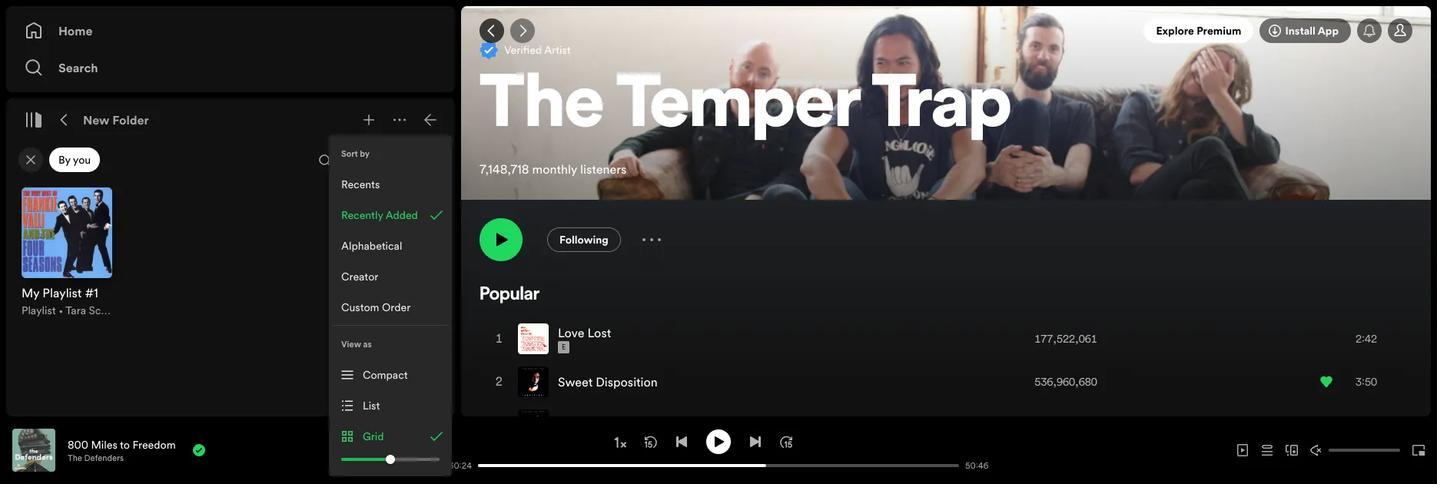 Task type: locate. For each thing, give the bounding box(es) containing it.
the left defenders at the left bottom
[[68, 452, 82, 464]]

list button
[[332, 390, 449, 421]]

0 horizontal spatial the
[[68, 452, 82, 464]]

the
[[480, 71, 604, 145], [68, 452, 82, 464]]

50:46
[[965, 460, 989, 472]]

explore
[[1156, 23, 1194, 38]]

none search field inside main element
[[313, 148, 338, 173]]

by
[[58, 152, 70, 168]]

view
[[341, 339, 361, 350]]

explore premium
[[1156, 23, 1242, 38]]

volume off image
[[1310, 444, 1323, 457]]

added
[[394, 153, 427, 168], [386, 208, 418, 223]]

None search field
[[313, 148, 338, 173]]

to
[[120, 437, 130, 452]]

1 vertical spatial recently added
[[341, 208, 418, 223]]

skip back 15 seconds image
[[645, 435, 657, 448]]

cell
[[493, 404, 506, 446], [518, 404, 617, 446], [1020, 404, 1097, 446], [1320, 404, 1399, 446]]

1 vertical spatial recently
[[341, 208, 383, 223]]

premium
[[1197, 23, 1242, 38]]

added up recents button
[[394, 153, 427, 168]]

the down verified artist
[[480, 71, 604, 145]]

0 vertical spatial recently
[[350, 153, 392, 168]]

recently added inside button
[[341, 208, 418, 223]]

1 horizontal spatial the
[[480, 71, 604, 145]]

group
[[12, 178, 121, 327]]

search in your library image
[[319, 154, 331, 167]]

sweet
[[558, 374, 593, 390]]

clear filters image
[[25, 154, 37, 166]]

playlist •
[[22, 303, 66, 318]]

grid button
[[332, 421, 449, 452]]

sort by
[[341, 148, 370, 159]]

recently added for recently added button
[[341, 208, 418, 223]]

recently added
[[350, 153, 427, 168], [341, 208, 418, 223]]

alphabetical button
[[332, 231, 449, 261]]

install
[[1285, 23, 1316, 38]]

3:50
[[1356, 374, 1377, 390]]

creator button
[[332, 261, 449, 292]]

By you checkbox
[[49, 148, 100, 172]]

order
[[382, 300, 411, 315]]

800 miles to freedom link
[[68, 437, 176, 452]]

recently inside button
[[341, 208, 383, 223]]

new folder button
[[80, 108, 152, 132]]

what's new image
[[1363, 25, 1376, 37]]

1 vertical spatial added
[[386, 208, 418, 223]]

following
[[560, 232, 609, 247]]

you
[[73, 152, 91, 168]]

7,148,718 monthly listeners
[[480, 161, 627, 178]]

connect to a device image
[[1286, 444, 1298, 457]]

group containing playlist
[[12, 178, 121, 327]]

trap
[[872, 71, 1012, 145]]

freedom
[[133, 437, 176, 452]]

0 vertical spatial recently added
[[350, 153, 427, 168]]

as
[[363, 339, 372, 350]]

home
[[58, 22, 93, 39]]

sweet disposition cell
[[518, 361, 664, 403]]

skip forward 15 seconds image
[[780, 435, 792, 448]]

536,960,680
[[1035, 374, 1097, 390]]

added inside button
[[386, 208, 418, 223]]

0 vertical spatial added
[[394, 153, 427, 168]]

next image
[[749, 435, 762, 448]]

800
[[68, 437, 88, 452]]

verified artist
[[504, 42, 571, 58]]

4 cell from the left
[[1320, 404, 1399, 446]]

temper
[[616, 71, 860, 145]]

added down recents button
[[386, 208, 418, 223]]

verified
[[504, 42, 542, 58]]

home link
[[25, 15, 437, 46]]

grid
[[363, 429, 384, 444]]

added for recently added button
[[386, 208, 418, 223]]

recently added inside field
[[350, 153, 427, 168]]

playlist
[[22, 303, 56, 318]]

1 vertical spatial the
[[68, 452, 82, 464]]

recently inside field
[[350, 153, 392, 168]]

new
[[83, 111, 110, 128]]

added inside field
[[394, 153, 427, 168]]

search link
[[25, 52, 437, 83]]

recently down recents on the left top of page
[[341, 208, 383, 223]]

recently up recents on the left top of page
[[350, 153, 392, 168]]

sort
[[341, 148, 358, 159]]

following button
[[547, 228, 621, 252]]

love lost cell
[[518, 318, 617, 360]]

recently added up alphabetical
[[341, 208, 418, 223]]

alphabetical
[[341, 238, 402, 254]]

go back image
[[486, 25, 498, 37]]

recently added up recents button
[[350, 153, 427, 168]]

main element
[[6, 6, 455, 417]]

recently
[[350, 153, 392, 168], [341, 208, 383, 223]]

3:50 cell
[[1320, 361, 1399, 403]]

player controls element
[[285, 429, 996, 472]]

the defenders link
[[68, 452, 124, 464]]

the temper trap
[[480, 71, 1012, 145]]

custom order
[[341, 300, 411, 315]]



Task type: describe. For each thing, give the bounding box(es) containing it.
defenders
[[84, 452, 124, 464]]

recents
[[341, 177, 380, 192]]

explicit element
[[558, 341, 570, 354]]

miles
[[91, 437, 117, 452]]

custom order button
[[332, 292, 449, 323]]

2 cell from the left
[[518, 404, 617, 446]]

listeners
[[580, 161, 627, 178]]

now playing view image
[[36, 436, 48, 448]]

lost
[[588, 324, 611, 341]]

recents button
[[332, 169, 449, 200]]

recently added button
[[332, 200, 449, 231]]

Recently Added, Grid view field
[[338, 148, 452, 173]]

search
[[58, 59, 98, 76]]

recently for recently added button
[[341, 208, 383, 223]]

view as menu
[[292, 326, 452, 477]]

love lost link
[[558, 324, 611, 341]]

7,148,718
[[480, 161, 529, 178]]

play image
[[712, 435, 725, 448]]

sweet disposition
[[558, 374, 658, 390]]

compact
[[363, 367, 408, 383]]

0 vertical spatial the
[[480, 71, 604, 145]]

top bar and user menu element
[[461, 6, 1431, 55]]

e
[[562, 343, 566, 352]]

go forward image
[[517, 25, 529, 37]]

popular
[[480, 286, 540, 304]]

now playing: 800 miles to freedom by the defenders footer
[[12, 429, 434, 472]]

creator
[[341, 269, 378, 284]]

custom
[[341, 300, 379, 315]]

app
[[1318, 23, 1339, 38]]

800 miles to freedom the defenders
[[68, 437, 176, 464]]

love
[[558, 324, 585, 341]]

recently added for "recently added" field
[[350, 153, 427, 168]]

30:24
[[449, 460, 472, 472]]

added for "recently added" field
[[394, 153, 427, 168]]

love lost e
[[558, 324, 611, 352]]

disposition
[[596, 374, 658, 390]]

sweet disposition link
[[558, 374, 658, 390]]

2:42
[[1356, 331, 1377, 347]]

3 cell from the left
[[1020, 404, 1097, 446]]

the inside 800 miles to freedom the defenders
[[68, 452, 82, 464]]

recently for "recently added" field
[[350, 153, 392, 168]]

folder
[[112, 111, 149, 128]]

view as
[[341, 339, 372, 350]]

•
[[59, 303, 63, 318]]

monthly
[[532, 161, 577, 178]]

previous image
[[676, 435, 688, 448]]

install app link
[[1260, 18, 1351, 43]]

install app
[[1285, 23, 1339, 38]]

artist
[[544, 42, 571, 58]]

by
[[360, 148, 370, 159]]

compact button
[[332, 360, 449, 390]]

new folder
[[83, 111, 149, 128]]

1 cell from the left
[[493, 404, 506, 446]]

sort by menu
[[329, 135, 452, 326]]

change speed image
[[613, 435, 628, 450]]

group inside main element
[[12, 178, 121, 327]]

by you
[[58, 152, 91, 168]]

list
[[363, 398, 380, 414]]

177,522,061
[[1035, 331, 1097, 347]]

explore premium button
[[1144, 18, 1254, 43]]



Task type: vqa. For each thing, say whether or not it's contained in the screenshot.
ADDED corresponding to RECENTLY ADDED, GRID VIEW field
yes



